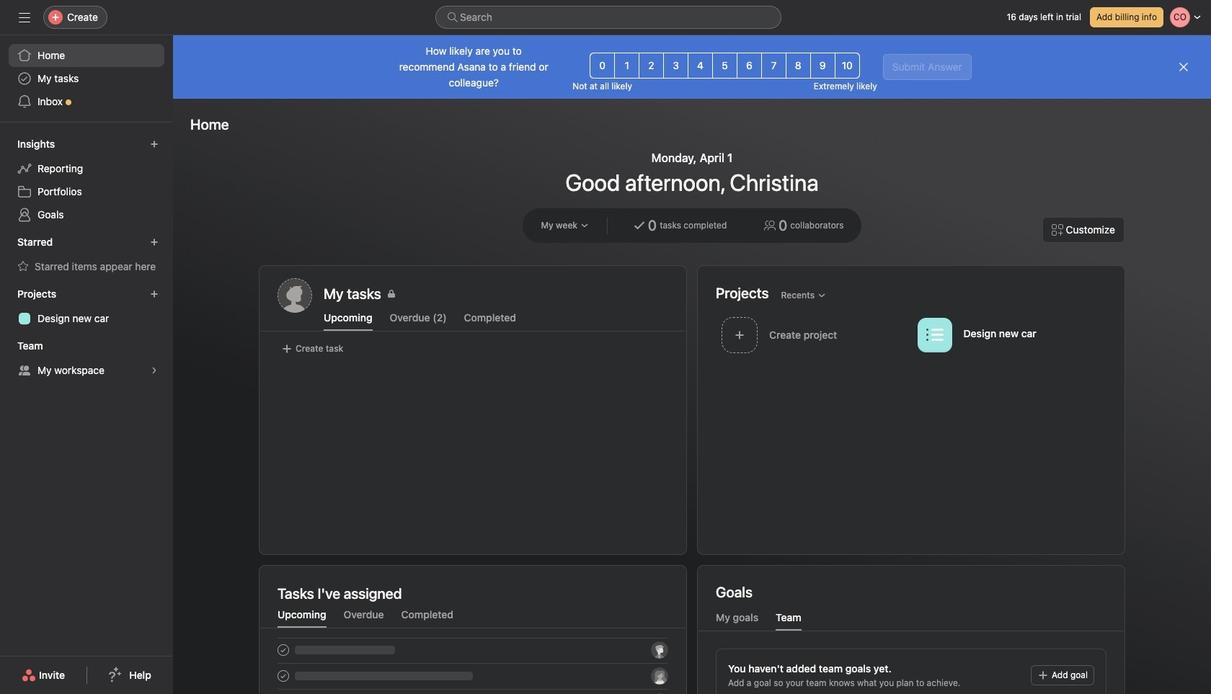 Task type: describe. For each thing, give the bounding box(es) containing it.
hide sidebar image
[[19, 12, 30, 23]]

new project or portfolio image
[[150, 290, 159, 299]]



Task type: vqa. For each thing, say whether or not it's contained in the screenshot.
top allocation
no



Task type: locate. For each thing, give the bounding box(es) containing it.
None radio
[[664, 53, 689, 79], [688, 53, 713, 79], [712, 53, 738, 79], [664, 53, 689, 79], [688, 53, 713, 79], [712, 53, 738, 79]]

insights element
[[0, 131, 173, 229]]

see details, my workspace image
[[150, 366, 159, 375]]

projects element
[[0, 281, 173, 333]]

add items to starred image
[[150, 238, 159, 247]]

global element
[[0, 35, 173, 122]]

dismiss image
[[1178, 61, 1190, 73]]

starred element
[[0, 229, 173, 281]]

list box
[[436, 6, 782, 29]]

add profile photo image
[[278, 278, 312, 313]]

list image
[[926, 326, 944, 344]]

option group
[[590, 53, 860, 79]]

None radio
[[590, 53, 615, 79], [615, 53, 640, 79], [639, 53, 664, 79], [737, 53, 762, 79], [761, 53, 787, 79], [786, 53, 811, 79], [810, 53, 836, 79], [835, 53, 860, 79], [590, 53, 615, 79], [615, 53, 640, 79], [639, 53, 664, 79], [737, 53, 762, 79], [761, 53, 787, 79], [786, 53, 811, 79], [810, 53, 836, 79], [835, 53, 860, 79]]

new insights image
[[150, 140, 159, 149]]

list item
[[716, 313, 912, 357]]

teams element
[[0, 333, 173, 385]]



